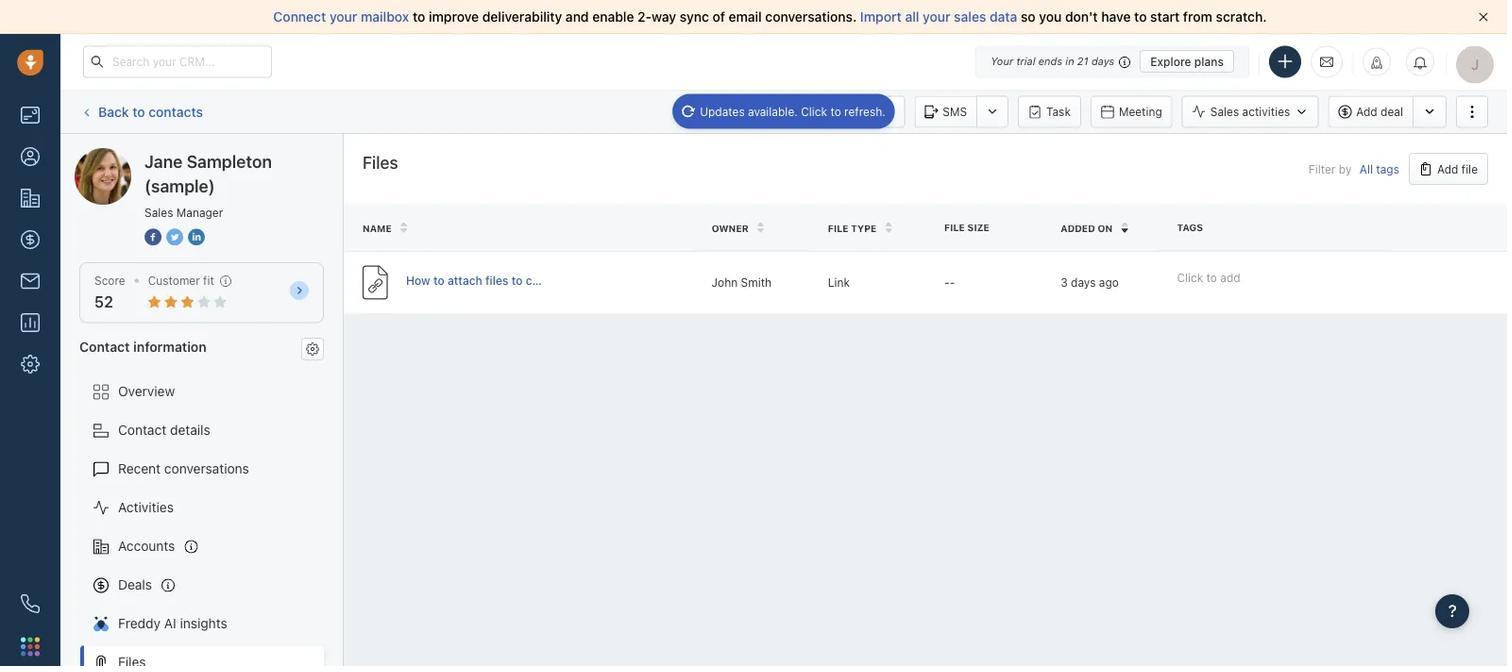 Task type: describe. For each thing, give the bounding box(es) containing it.
add deal button
[[1328, 96, 1413, 128]]

meeting
[[1119, 105, 1163, 119]]

email button
[[738, 96, 806, 128]]

updates available. click to refresh. link
[[673, 94, 895, 129]]

plans
[[1195, 55, 1224, 68]]

file for file size
[[945, 222, 965, 233]]

ends
[[1039, 55, 1063, 68]]

have
[[1102, 9, 1131, 25]]

data
[[990, 9, 1018, 25]]

start
[[1151, 9, 1180, 25]]

recent conversations
[[118, 461, 249, 477]]

0 vertical spatial (sample)
[[214, 148, 267, 163]]

mng settings image
[[306, 343, 319, 356]]

smith
[[741, 276, 772, 289]]

conversations.
[[766, 9, 857, 25]]

on
[[1098, 223, 1113, 234]]

52
[[94, 293, 113, 311]]

all
[[905, 9, 919, 25]]

(sample) inside jane sampleton (sample)
[[145, 176, 215, 196]]

to left start on the right top of page
[[1135, 9, 1147, 25]]

file type
[[828, 223, 877, 234]]

your
[[991, 55, 1014, 68]]

contacts
[[149, 104, 203, 119]]

to right how
[[434, 274, 445, 287]]

don't
[[1065, 9, 1098, 25]]

added on
[[1061, 223, 1113, 234]]

tags
[[1177, 222, 1203, 233]]

twitter circled image
[[166, 227, 183, 247]]

sales for sales activities
[[1211, 105, 1239, 118]]

phone image
[[21, 595, 40, 614]]

0 vertical spatial days
[[1092, 55, 1115, 68]]

contacts?
[[526, 274, 580, 287]]

ai
[[164, 616, 176, 632]]

to right files
[[512, 274, 523, 287]]

email
[[729, 9, 762, 25]]

sampleton down contacts
[[145, 148, 210, 163]]

3 days ago
[[1061, 276, 1119, 289]]

contact details
[[118, 423, 210, 438]]

back to contacts link
[[79, 97, 204, 127]]

score
[[94, 274, 125, 288]]

explore plans
[[1151, 55, 1224, 68]]

sales activities
[[1211, 105, 1291, 118]]

deliverability
[[482, 9, 562, 25]]

owner
[[712, 223, 749, 234]]

way
[[652, 9, 676, 25]]

freshworks switcher image
[[21, 638, 40, 657]]

2 your from the left
[[923, 9, 951, 25]]

attach
[[448, 274, 482, 287]]

sales manager
[[145, 206, 223, 219]]

scratch.
[[1216, 9, 1267, 25]]

1 horizontal spatial click
[[1177, 271, 1204, 284]]

freddy ai insights
[[118, 616, 227, 632]]

activities
[[1243, 105, 1291, 118]]

sms
[[943, 105, 967, 119]]

all
[[1360, 162, 1373, 176]]

back to contacts
[[98, 104, 203, 119]]

phone element
[[11, 586, 49, 623]]

add for add deal
[[1357, 105, 1378, 118]]

jane inside jane sampleton (sample)
[[145, 151, 183, 171]]

add file button
[[1409, 153, 1489, 185]]

add for add file
[[1438, 162, 1459, 176]]

connect your mailbox link
[[273, 9, 413, 25]]

deals
[[118, 578, 152, 593]]

recent
[[118, 461, 161, 477]]

connect your mailbox to improve deliverability and enable 2-way sync of email conversations. import all your sales data so you don't have to start from scratch.
[[273, 9, 1267, 25]]

insights
[[180, 616, 227, 632]]

call
[[844, 105, 864, 119]]

available.
[[748, 105, 798, 118]]

and
[[566, 9, 589, 25]]

meeting button
[[1091, 96, 1173, 128]]

add deal
[[1357, 105, 1404, 118]]

sampleton inside jane sampleton (sample)
[[187, 151, 272, 171]]

so
[[1021, 9, 1036, 25]]

explore plans link
[[1140, 50, 1235, 73]]

how
[[406, 274, 430, 287]]

call link
[[815, 96, 873, 128]]

contact for contact information
[[79, 339, 130, 354]]

score 52
[[94, 274, 125, 311]]

trial
[[1017, 55, 1036, 68]]

1 - from the left
[[945, 276, 950, 289]]

task button
[[1018, 96, 1081, 128]]

your trial ends in 21 days
[[991, 55, 1115, 68]]

file for file type
[[828, 223, 849, 234]]

by
[[1339, 162, 1352, 176]]

enable
[[592, 9, 634, 25]]

all tags link
[[1360, 162, 1400, 176]]

updates available. click to refresh.
[[700, 105, 886, 118]]

import all your sales data link
[[860, 9, 1021, 25]]

updates
[[700, 105, 745, 118]]

explore
[[1151, 55, 1192, 68]]

2-
[[638, 9, 652, 25]]

add
[[1221, 271, 1241, 284]]



Task type: locate. For each thing, give the bounding box(es) containing it.
contact
[[79, 339, 130, 354], [118, 423, 167, 438]]

(sample) up sales manager
[[145, 176, 215, 196]]

jane sampleton (sample)
[[112, 148, 267, 163], [145, 151, 272, 196]]

2 file from the left
[[828, 223, 849, 234]]

john
[[712, 276, 738, 289]]

0 horizontal spatial your
[[330, 9, 357, 25]]

sales left 'activities'
[[1211, 105, 1239, 118]]

1 your from the left
[[330, 9, 357, 25]]

manager
[[176, 206, 223, 219]]

in
[[1066, 55, 1075, 68]]

customer
[[148, 274, 200, 288]]

close image
[[1479, 12, 1489, 22]]

sampleton up the manager
[[187, 151, 272, 171]]

you
[[1039, 9, 1062, 25]]

0 horizontal spatial add
[[1357, 105, 1378, 118]]

52 button
[[94, 293, 113, 311]]

0 horizontal spatial sales
[[145, 206, 173, 219]]

1 vertical spatial add
[[1438, 162, 1459, 176]]

customer fit
[[148, 274, 214, 288]]

sampleton
[[145, 148, 210, 163], [187, 151, 272, 171]]

1 horizontal spatial file
[[945, 222, 965, 233]]

ago
[[1099, 276, 1119, 289]]

to right mailbox
[[413, 9, 425, 25]]

information
[[133, 339, 207, 354]]

filter by all tags
[[1309, 162, 1400, 176]]

connect
[[273, 9, 326, 25]]

contact for contact details
[[118, 423, 167, 438]]

1 vertical spatial days
[[1071, 276, 1096, 289]]

email
[[767, 105, 795, 119]]

your right all
[[923, 9, 951, 25]]

to left add
[[1207, 271, 1218, 284]]

type
[[851, 223, 877, 234]]

add
[[1357, 105, 1378, 118], [1438, 162, 1459, 176]]

-
[[945, 276, 950, 289], [950, 276, 955, 289]]

jane sampleton (sample) down contacts
[[112, 148, 267, 163]]

add inside add file button
[[1438, 162, 1459, 176]]

add file
[[1438, 162, 1478, 176]]

1 vertical spatial click
[[1177, 271, 1204, 284]]

call button
[[815, 96, 873, 128]]

fit
[[203, 274, 214, 288]]

your
[[330, 9, 357, 25], [923, 9, 951, 25]]

sales up the facebook circled image
[[145, 206, 173, 219]]

add left file
[[1438, 162, 1459, 176]]

(sample) up the manager
[[214, 148, 267, 163]]

0 horizontal spatial jane
[[112, 148, 142, 163]]

tags
[[1377, 162, 1400, 176]]

conversations
[[164, 461, 249, 477]]

(sample)
[[214, 148, 267, 163], [145, 176, 215, 196]]

overview
[[118, 384, 175, 400]]

jane
[[112, 148, 142, 163], [145, 151, 183, 171]]

file left size at the right top of the page
[[945, 222, 965, 233]]

how to attach files to contacts?
[[406, 274, 580, 287]]

1 vertical spatial (sample)
[[145, 176, 215, 196]]

jane sampleton (sample) up the manager
[[145, 151, 272, 196]]

freddy
[[118, 616, 161, 632]]

mailbox
[[361, 9, 409, 25]]

to left call
[[831, 105, 841, 118]]

file
[[945, 222, 965, 233], [828, 223, 849, 234]]

0 horizontal spatial file
[[828, 223, 849, 234]]

2 - from the left
[[950, 276, 955, 289]]

1 vertical spatial contact
[[118, 423, 167, 438]]

name
[[363, 223, 392, 234]]

sales
[[1211, 105, 1239, 118], [145, 206, 173, 219]]

sync
[[680, 9, 709, 25]]

0 vertical spatial add
[[1357, 105, 1378, 118]]

from
[[1183, 9, 1213, 25]]

refresh.
[[845, 105, 886, 118]]

1 file from the left
[[945, 222, 965, 233]]

1 horizontal spatial add
[[1438, 162, 1459, 176]]

1 horizontal spatial sales
[[1211, 105, 1239, 118]]

click left add
[[1177, 271, 1204, 284]]

0 vertical spatial click
[[801, 105, 827, 118]]

facebook circled image
[[145, 227, 162, 247]]

click to add
[[1177, 271, 1241, 284]]

1 horizontal spatial jane
[[145, 151, 183, 171]]

files
[[363, 152, 398, 172]]

--
[[945, 276, 955, 289]]

back
[[98, 104, 129, 119]]

jane down back
[[112, 148, 142, 163]]

email image
[[1321, 54, 1334, 70]]

improve
[[429, 9, 479, 25]]

days right 21
[[1092, 55, 1115, 68]]

sales for sales manager
[[145, 206, 173, 219]]

your left mailbox
[[330, 9, 357, 25]]

click right email
[[801, 105, 827, 118]]

21
[[1078, 55, 1089, 68]]

jane down contacts
[[145, 151, 183, 171]]

1 horizontal spatial your
[[923, 9, 951, 25]]

accounts
[[118, 539, 175, 555]]

3
[[1061, 276, 1068, 289]]

Search your CRM... text field
[[83, 46, 272, 78]]

0 vertical spatial contact
[[79, 339, 130, 354]]

contact information
[[79, 339, 207, 354]]

days right "3"
[[1071, 276, 1096, 289]]

contact down 52
[[79, 339, 130, 354]]

add left deal
[[1357, 105, 1378, 118]]

sms button
[[915, 96, 977, 128]]

linkedin circled image
[[188, 227, 205, 247]]

0 vertical spatial sales
[[1211, 105, 1239, 118]]

1 vertical spatial sales
[[145, 206, 173, 219]]

files
[[486, 274, 509, 287]]

file size
[[945, 222, 990, 233]]

details
[[170, 423, 210, 438]]

to right back
[[132, 104, 145, 119]]

john smith
[[712, 276, 772, 289]]

deal
[[1381, 105, 1404, 118]]

link
[[828, 276, 850, 289]]

0 horizontal spatial click
[[801, 105, 827, 118]]

file
[[1462, 162, 1478, 176]]

activities
[[118, 500, 174, 516]]

contact up the recent
[[118, 423, 167, 438]]

add inside "add deal" button
[[1357, 105, 1378, 118]]

file left type
[[828, 223, 849, 234]]

of
[[713, 9, 725, 25]]



Task type: vqa. For each thing, say whether or not it's contained in the screenshot.
What's new image
no



